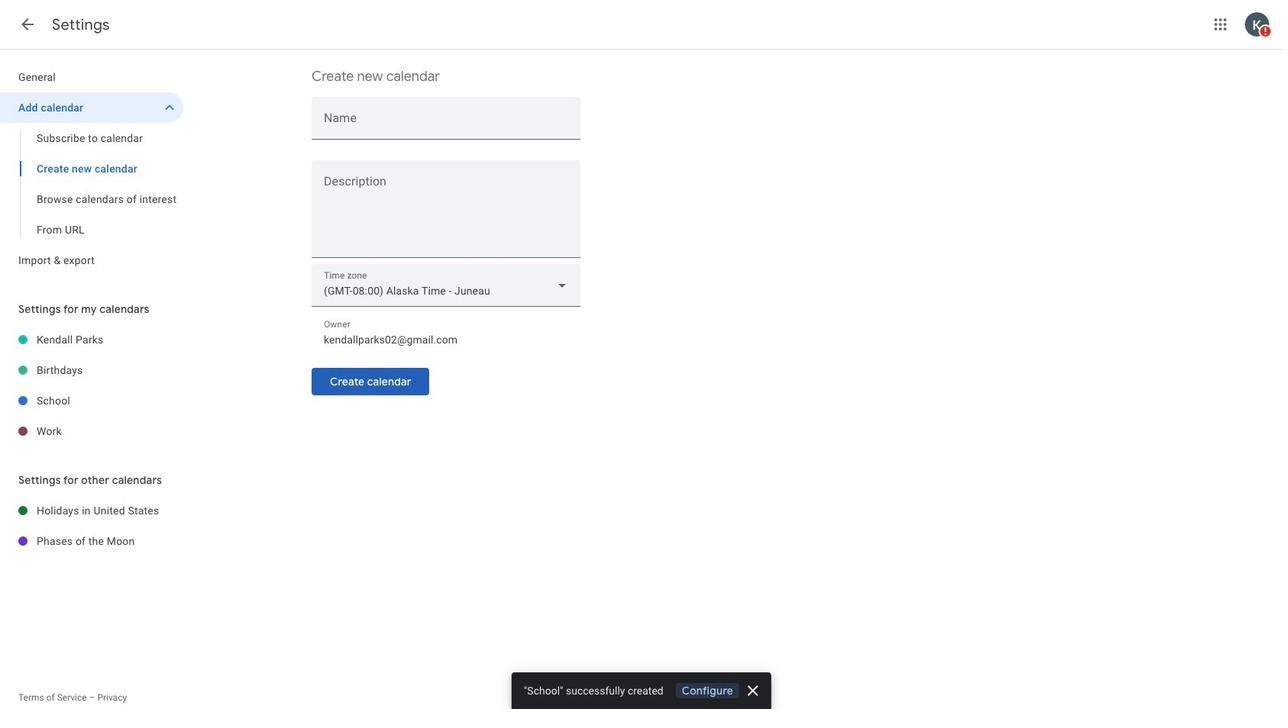 Task type: locate. For each thing, give the bounding box(es) containing it.
1 vertical spatial tree
[[0, 325, 183, 447]]

None field
[[312, 264, 580, 307]]

heading
[[52, 15, 110, 34]]

holidays in united states tree item
[[0, 496, 183, 526]]

go back image
[[18, 15, 37, 34]]

group
[[0, 123, 183, 245]]

None text field
[[324, 113, 568, 134], [324, 329, 568, 351], [324, 113, 568, 134], [324, 329, 568, 351]]

2 vertical spatial tree
[[0, 496, 183, 557]]

2 tree from the top
[[0, 325, 183, 447]]

3 tree from the top
[[0, 496, 183, 557]]

tree
[[0, 62, 183, 276], [0, 325, 183, 447], [0, 496, 183, 557]]

None text field
[[312, 178, 580, 251]]

kendall parks tree item
[[0, 325, 183, 355]]

0 vertical spatial tree
[[0, 62, 183, 276]]

phases of the moon tree item
[[0, 526, 183, 557]]



Task type: vqa. For each thing, say whether or not it's contained in the screenshot.
Work TREE ITEM
yes



Task type: describe. For each thing, give the bounding box(es) containing it.
school tree item
[[0, 386, 183, 416]]

work tree item
[[0, 416, 183, 447]]

birthdays tree item
[[0, 355, 183, 386]]

1 tree from the top
[[0, 62, 183, 276]]

add calendar tree item
[[0, 92, 183, 123]]



